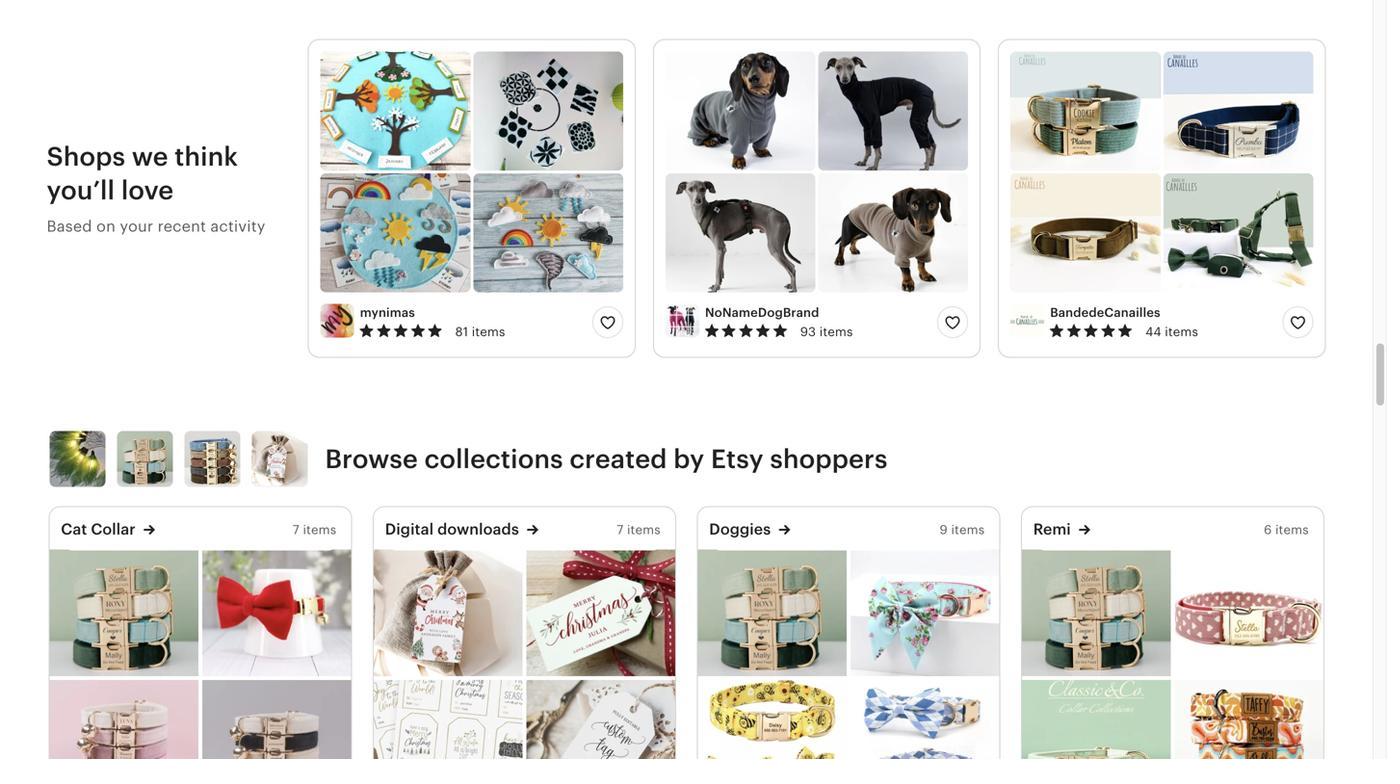 Task type: locate. For each thing, give the bounding box(es) containing it.
printable christmas gift tags gold and black with customizable text image
[[374, 680, 522, 759]]

sagegreen leather dog collar & lead,handmade solid dog collar leash set,engraved metal buckle plate + free pet name tag,wedding puppy gift image
[[1022, 680, 1171, 759]]

we
[[132, 142, 168, 172]]

personalized dog collar flower, female dog collar bowtie, floral dog collar tagid, adjustable dog collar female pink, boho puppy collar girl image
[[698, 680, 847, 759]]

multiple colour velvet personalise dog collar leash set with bow,green+white+blue,engraved pet name plate metal buckle,wedding puppy gift image down collar
[[49, 550, 198, 676]]

7 items for digital downloads
[[617, 523, 661, 537]]

personalized multiple color cat collar with bell in gold hardware,custom kitten collar bow for pet birthday gift,custom cat velvet collar image
[[202, 680, 351, 759]]

collections
[[425, 444, 563, 474]]

multiple colour velvet personalise dog collar leash set with bow,green+white+blue,engraved pet name plate metal buckle,wedding puppy gift image down doggies
[[698, 550, 847, 676]]

1 horizontal spatial multiple colour velvet personalise dog collar leash set with bow,green+white+blue,engraved pet name plate metal buckle,wedding puppy gift image
[[698, 550, 847, 676]]

multiple colour velvet personalise dog collar leash set with bow,green+white+blue,engraved pet name plate metal buckle,wedding puppy gift image down remi
[[1022, 550, 1171, 676]]

cat collar with bow personalized cat tag optional with free jingle bell, tiny dog velvet collar in red, christmas gift for cat & small dog image
[[202, 550, 351, 676]]

0 horizontal spatial 7
[[293, 523, 300, 537]]

2 multiple colour velvet personalise dog collar leash set with bow,green+white+blue,engraved pet name plate metal buckle,wedding puppy gift image from the left
[[698, 550, 847, 676]]

44 items
[[1146, 325, 1199, 339]]

etsy
[[711, 444, 764, 474]]

7
[[293, 523, 300, 537], [617, 523, 624, 537]]

based on your recent activity
[[47, 218, 265, 235]]

1 multiple colour velvet personalise dog collar leash set with bow,green+white+blue,engraved pet name plate metal buckle,wedding puppy gift image from the left
[[49, 550, 198, 676]]

multiple colour velvet personalise dog collar leash set with bow,green+white+blue,engraved pet name plate metal buckle,wedding puppy gift image
[[49, 550, 198, 676], [698, 550, 847, 676], [1022, 550, 1171, 676]]

7 up "cat collar with bow personalized cat tag optional with free jingle bell, tiny dog velvet collar in red, christmas gift for cat & small dog" image
[[293, 523, 300, 537]]

2 7 items from the left
[[617, 523, 661, 537]]

2 7 from the left
[[617, 523, 624, 537]]

on
[[96, 218, 116, 235]]

2 horizontal spatial multiple colour velvet personalise dog collar leash set with bow,green+white+blue,engraved pet name plate metal buckle,wedding puppy gift image
[[1022, 550, 1171, 676]]

items
[[472, 325, 505, 339], [820, 325, 853, 339], [1165, 325, 1199, 339], [303, 523, 337, 537], [627, 523, 661, 537], [951, 523, 985, 537], [1276, 523, 1309, 537]]

multiple colour velvet personalise dog collar leash set with bow,green+white+blue,engraved pet name plate metal buckle,wedding puppy gift image for cat collar
[[49, 550, 198, 676]]

downloads
[[438, 521, 519, 538]]

1 7 from the left
[[293, 523, 300, 537]]

0 horizontal spatial 7 items
[[293, 523, 337, 537]]

1 horizontal spatial 7
[[617, 523, 624, 537]]

personalized printable christmas gift tags template | watercolor holiday ivy gift tags | edit online in templett - instant download pdf image
[[526, 550, 675, 676]]

7 items up "cat collar with bow personalized cat tag optional with free jingle bell, tiny dog velvet collar in red, christmas gift for cat & small dog" image
[[293, 523, 337, 537]]

1 7 items from the left
[[293, 523, 337, 537]]

items right 81
[[472, 325, 505, 339]]

7 items down created in the bottom left of the page
[[617, 523, 661, 537]]

7 for cat collar
[[293, 523, 300, 537]]

personalized dog collar customized, dog collar bowtie & leash, engraved puppy collar, boy dog collar with bowtie, plaid dog collar on sale image
[[851, 680, 999, 759]]

items right 9 on the right of page
[[951, 523, 985, 537]]

collar
[[91, 521, 136, 538]]

81 items
[[455, 325, 505, 339]]

7 items
[[293, 523, 337, 537], [617, 523, 661, 537]]

7 down created in the bottom left of the page
[[617, 523, 624, 537]]

7 for digital downloads
[[617, 523, 624, 537]]

1 horizontal spatial 7 items
[[617, 523, 661, 537]]

3 multiple colour velvet personalise dog collar leash set with bow,green+white+blue,engraved pet name plate metal buckle,wedding puppy gift image from the left
[[1022, 550, 1171, 676]]

7 items for cat collar
[[293, 523, 337, 537]]

remi
[[1034, 521, 1071, 538]]

your
[[120, 218, 153, 235]]

shoppers
[[770, 444, 888, 474]]

multiple colour velvet personalise dog collar leash set with bow,green+white+blue,engraved pet name plate metal buckle,wedding puppy gift image for doggies
[[698, 550, 847, 676]]

items down browse
[[303, 523, 337, 537]]

items down created in the bottom left of the page
[[627, 523, 661, 537]]

0 horizontal spatial multiple colour velvet personalise dog collar leash set with bow,green+white+blue,engraved pet name plate metal buckle,wedding puppy gift image
[[49, 550, 198, 676]]



Task type: vqa. For each thing, say whether or not it's contained in the screenshot.


Task type: describe. For each thing, give the bounding box(es) containing it.
created
[[570, 444, 667, 474]]

recent
[[158, 218, 206, 235]]

nonamedogbrand
[[705, 305, 819, 320]]

93 items
[[800, 325, 853, 339]]

mynimas
[[360, 305, 415, 320]]

personalized 70s style dog collar, custom with name groovy dog collars image
[[1175, 680, 1324, 759]]

based
[[47, 218, 92, 235]]

digital
[[385, 521, 434, 538]]

editable tags instant download, calligraphy, custom tag #wdh070 image
[[526, 680, 675, 759]]

activity
[[210, 218, 265, 235]]

81
[[455, 325, 468, 339]]

6 items
[[1264, 523, 1309, 537]]

think
[[175, 142, 238, 172]]

personalized pink cat collar with bell, custom cat collar bow tie for pet birthday gift, adjustable luxury custom cat collar image
[[49, 680, 198, 759]]

by
[[674, 444, 705, 474]]

items right 6
[[1276, 523, 1309, 537]]

browse collections created by etsy shoppers
[[325, 444, 888, 474]]

merry christmas gift tag printable, printable christmas gift tag, holiday party favor tag, editable christmas gift tag download, holiday tag image
[[374, 550, 522, 676]]

6
[[1264, 523, 1272, 537]]

personalized dog collar engraved with name & phone, boho dog collar girl, female dog collar tagid, puppy collar bow, adjustable collar leash image
[[851, 550, 999, 676]]

shops we think you'll love
[[47, 142, 238, 205]]

9
[[940, 523, 948, 537]]

browse
[[325, 444, 418, 474]]

93
[[800, 325, 816, 339]]

bandedecanailles
[[1050, 305, 1161, 320]]

personalized dog collar - custom name, metal hardware, handmade, collar for small to large dogs, gift for dogs - pink sweetheart image
[[1175, 550, 1324, 676]]

you'll
[[47, 176, 115, 205]]

44
[[1146, 325, 1162, 339]]

doggies
[[709, 521, 771, 538]]

items right "93" in the top right of the page
[[820, 325, 853, 339]]

digital downloads
[[385, 521, 519, 538]]

shops
[[47, 142, 125, 172]]

9 items
[[940, 523, 985, 537]]

love
[[121, 176, 174, 205]]

items right 44
[[1165, 325, 1199, 339]]

cat collar
[[61, 521, 136, 538]]

multiple colour velvet personalise dog collar leash set with bow,green+white+blue,engraved pet name plate metal buckle,wedding puppy gift image for remi
[[1022, 550, 1171, 676]]

cat
[[61, 521, 87, 538]]



